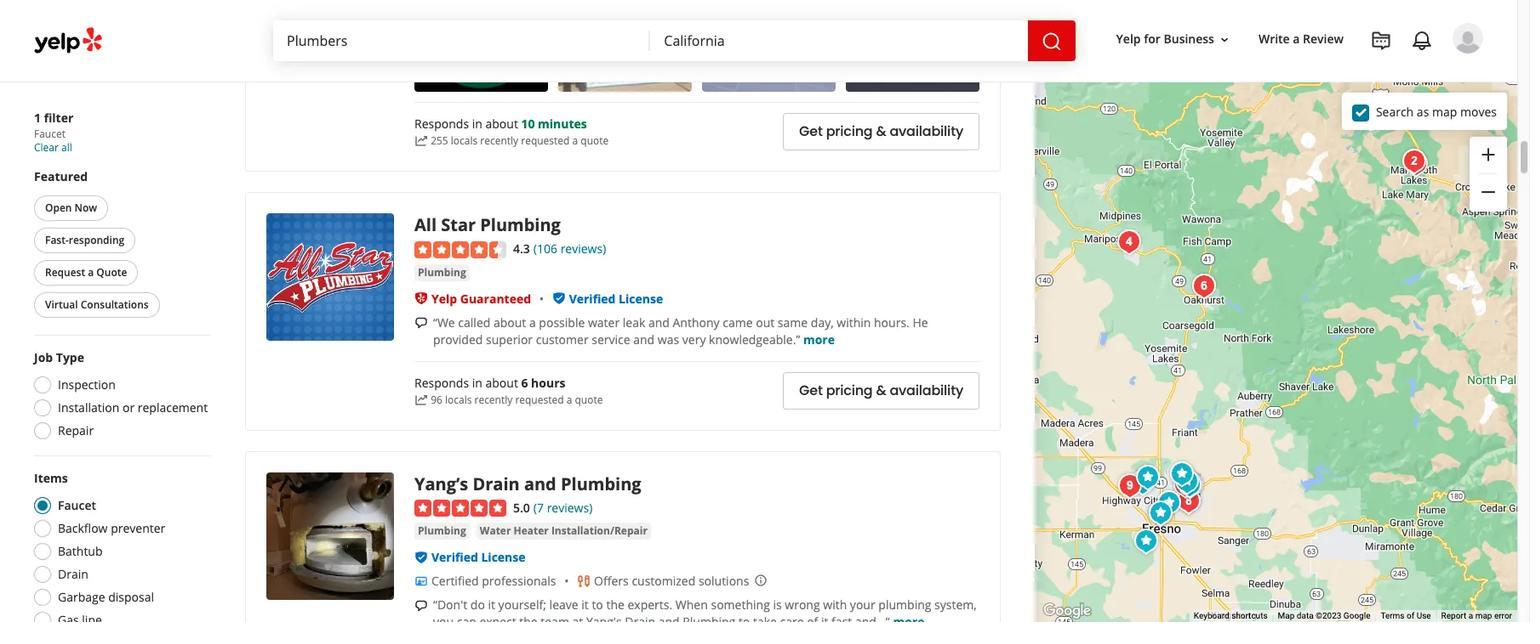 Task type: vqa. For each thing, say whether or not it's contained in the screenshot.
Garbage Disposal
yes



Task type: describe. For each thing, give the bounding box(es) containing it.
installation or replacement
[[58, 400, 208, 416]]

take
[[753, 615, 777, 623]]

a inside request a quote button
[[88, 266, 94, 280]]

16 trending v2 image
[[414, 394, 428, 407]]

request a quote
[[45, 266, 127, 280]]

within
[[837, 314, 871, 331]]

job
[[34, 350, 53, 366]]

open
[[45, 201, 72, 215]]

was
[[658, 331, 679, 348]]

and up "was" at left bottom
[[648, 314, 670, 331]]

fast-responding button
[[34, 228, 136, 254]]

type
[[56, 350, 84, 366]]

0 horizontal spatial it
[[488, 598, 495, 614]]

none field find
[[287, 31, 637, 50]]

"we called about a possible water leak and anthony came out same day, within hours. he provided superior customer service and was very knowledgeable."
[[433, 314, 928, 348]]

yang's
[[586, 615, 622, 623]]

professionals
[[482, 574, 556, 590]]

disposal
[[108, 590, 154, 606]]

plumbing up (7 reviews) "link"
[[561, 473, 641, 496]]

(106 reviews)
[[533, 241, 606, 257]]

yelp for yelp for business
[[1116, 31, 1141, 47]]

lee's air plumbing & heating image
[[1165, 457, 1199, 491]]

16 verified v2 image for top verified license button
[[552, 292, 566, 306]]

installation
[[58, 400, 119, 416]]

about for 6
[[485, 375, 518, 392]]

16 speech v2 image
[[414, 317, 428, 330]]

repair
[[58, 423, 94, 439]]

16 chevron down v2 image
[[1218, 33, 1231, 47]]

faucet inside 1 filter faucet clear all
[[34, 127, 65, 141]]

requested for hours
[[515, 393, 564, 408]]

©2023
[[1316, 612, 1342, 621]]

more link
[[803, 331, 835, 348]]

2 plumbing link from the top
[[414, 524, 470, 541]]

a down minutes
[[572, 134, 578, 148]]

16 verified v2 image for bottom verified license button
[[414, 551, 428, 565]]

inspection
[[58, 377, 116, 393]]

yelp guaranteed button
[[431, 291, 531, 307]]

damon's plumbing image
[[1112, 225, 1146, 259]]

offers customized solutions
[[594, 574, 749, 590]]

10
[[521, 116, 535, 132]]

responds for responds in about 6 hours
[[414, 375, 469, 392]]

zoom in image
[[1478, 144, 1499, 165]]

review
[[1303, 31, 1344, 47]]

16 speech v2 image
[[414, 600, 428, 614]]

0 vertical spatial drain
[[473, 473, 520, 496]]

star
[[441, 213, 476, 236]]

keyboard shortcuts
[[1194, 612, 1268, 621]]

clear
[[34, 140, 59, 155]]

backflow preventer
[[58, 521, 165, 537]]

plumbing inside "don't do it yourself; leave it to the experts. when something is wrong with your plumbing system, you can expect the team at yang's drain and plumbing to take care of it fast and…"
[[683, 615, 735, 623]]

get pricing & availability button for responds in about 6 hours
[[783, 372, 979, 410]]

water
[[588, 314, 620, 331]]

1 filter faucet clear all
[[34, 110, 73, 155]]

(7
[[533, 500, 544, 516]]

0 horizontal spatial to
[[592, 598, 603, 614]]

at
[[572, 615, 583, 623]]

with
[[823, 598, 847, 614]]

0 horizontal spatial the
[[519, 615, 538, 623]]

and…"
[[855, 615, 890, 623]]

day,
[[811, 314, 834, 331]]

you
[[433, 615, 454, 623]]

expect
[[479, 615, 516, 623]]

water heater installation/repair link
[[476, 524, 651, 541]]

shortcuts
[[1231, 612, 1268, 621]]

search as map moves
[[1376, 103, 1497, 120]]

google image
[[1039, 601, 1095, 623]]

search
[[1376, 103, 1414, 120]]

search image
[[1041, 31, 1062, 52]]

a down customer
[[566, 393, 572, 408]]

more
[[803, 331, 835, 348]]

garbage disposal
[[58, 590, 154, 606]]

as
[[1417, 103, 1429, 120]]

offers
[[594, 574, 629, 590]]

customer
[[536, 331, 589, 348]]

your
[[850, 598, 875, 614]]

keyboard
[[1194, 612, 1229, 621]]

items
[[34, 471, 68, 487]]

responds for responds in about 10 minutes
[[414, 116, 469, 132]]

plumbing button for first the plumbing link from the top
[[414, 264, 470, 281]]

all
[[414, 213, 437, 236]]

of inside "don't do it yourself; leave it to the experts. when something is wrong with your plumbing system, you can expect the team at yang's drain and plumbing to take care of it fast and…"
[[807, 615, 818, 623]]

called
[[458, 314, 490, 331]]

curoso plumbing image
[[1170, 465, 1204, 499]]

open now
[[45, 201, 97, 215]]

5.0 link
[[513, 498, 530, 517]]

0 vertical spatial verified license button
[[569, 291, 663, 307]]

Near text field
[[664, 31, 1014, 50]]

kim's plumbing image
[[1125, 466, 1159, 500]]

consultations
[[81, 298, 149, 312]]

report
[[1441, 612, 1466, 621]]

keyboard shortcuts button
[[1194, 611, 1268, 623]]

get pricing & availability for 6 hours
[[799, 381, 963, 401]]

team
[[541, 615, 569, 623]]

open now button
[[34, 196, 108, 221]]

all star plumbing link
[[414, 213, 561, 236]]

virtual consultations button
[[34, 293, 160, 318]]

1 vertical spatial faucet
[[58, 498, 96, 514]]

0 horizontal spatial verified
[[431, 550, 478, 566]]

0 vertical spatial verified
[[569, 291, 616, 307]]

none field near
[[664, 31, 1014, 50]]

nolan p. image
[[1453, 23, 1483, 54]]

replacement
[[138, 400, 208, 416]]

1 vertical spatial to
[[739, 615, 750, 623]]

something
[[711, 598, 770, 614]]

job type
[[34, 350, 84, 366]]

responds in about 10 minutes
[[414, 116, 587, 132]]

certified professionals
[[431, 574, 556, 590]]

quote for 10 minutes
[[581, 134, 609, 148]]

request
[[45, 266, 85, 280]]

featured group
[[31, 168, 211, 322]]

zoom out image
[[1478, 182, 1499, 203]]

in for 10 minutes
[[472, 116, 482, 132]]

installation/repair
[[551, 524, 647, 539]]

requested for minutes
[[521, 134, 570, 148]]

business
[[1164, 31, 1214, 47]]

all star plumbing
[[414, 213, 561, 236]]

& for 6 hours
[[876, 381, 886, 401]]

(106 reviews) link
[[533, 239, 606, 258]]

portfolio
[[900, 16, 948, 33]]

verified license for bottom verified license button
[[431, 550, 526, 566]]

1 horizontal spatial of
[[1407, 612, 1414, 621]]

water
[[480, 524, 511, 539]]

0 horizontal spatial license
[[481, 550, 526, 566]]

get for 10 minutes
[[799, 122, 823, 142]]



Task type: locate. For each thing, give the bounding box(es) containing it.
locals right 96
[[445, 393, 472, 408]]

requested down hours
[[515, 393, 564, 408]]

terms of use link
[[1381, 612, 1431, 621]]

2 plumbing button from the top
[[414, 524, 470, 541]]

0 vertical spatial pricing
[[826, 122, 873, 142]]

0 horizontal spatial map
[[1432, 103, 1457, 120]]

about for 10
[[485, 116, 518, 132]]

5.0
[[513, 500, 530, 516]]

and down experts.
[[658, 615, 680, 623]]

verified license up the "certified professionals"
[[431, 550, 526, 566]]

& for 10 minutes
[[876, 122, 886, 142]]

quote for 6 hours
[[575, 393, 603, 408]]

info icon image
[[754, 575, 768, 588], [754, 575, 768, 588]]

1 horizontal spatial verified license button
[[569, 291, 663, 307]]

yang's
[[414, 473, 468, 496]]

faucet down 'filter'
[[34, 127, 65, 141]]

0 horizontal spatial none field
[[287, 31, 637, 50]]

6
[[521, 375, 528, 392]]

1 vertical spatial pricing
[[826, 381, 873, 401]]

reviews)
[[560, 241, 606, 257], [547, 500, 593, 516]]

0 horizontal spatial of
[[807, 615, 818, 623]]

allbritten image
[[1171, 485, 1205, 519], [1171, 485, 1205, 519]]

yelp inside "button"
[[1116, 31, 1141, 47]]

it down with
[[821, 615, 828, 623]]

1 vertical spatial requested
[[515, 393, 564, 408]]

superior
[[486, 331, 533, 348]]

1 vertical spatial reviews)
[[547, 500, 593, 516]]

drain down 'bathtub'
[[58, 567, 88, 583]]

yelp guaranteed
[[431, 291, 531, 307]]

plumbing button down 4.3 star rating image on the top of page
[[414, 264, 470, 281]]

reviews) up the water heater installation/repair
[[547, 500, 593, 516]]

responding
[[69, 233, 124, 248]]

yelp up '"we'
[[431, 291, 457, 307]]

faucet up backflow on the bottom left of page
[[58, 498, 96, 514]]

central valley sewer image
[[1131, 461, 1165, 495]]

write a review
[[1259, 31, 1344, 47]]

None search field
[[273, 20, 1079, 61]]

16 verified v2 image up possible
[[552, 292, 566, 306]]

plumbing
[[878, 598, 931, 614]]

1 availability from the top
[[890, 122, 963, 142]]

about up 255 locals recently requested a quote
[[485, 116, 518, 132]]

0 vertical spatial recently
[[480, 134, 518, 148]]

projects image
[[1371, 31, 1391, 51]]

map data ©2023 google
[[1278, 612, 1370, 621]]

0 vertical spatial responds
[[414, 116, 469, 132]]

1 vertical spatial get pricing & availability button
[[783, 372, 979, 410]]

bathtub
[[58, 544, 103, 560]]

2 get pricing & availability button from the top
[[783, 372, 979, 410]]

0 vertical spatial map
[[1432, 103, 1457, 120]]

2 get from the top
[[799, 381, 823, 401]]

4.3 link
[[513, 239, 530, 258]]

see portfolio
[[877, 16, 948, 33]]

quote
[[96, 266, 127, 280]]

verified up certified
[[431, 550, 478, 566]]

very
[[682, 331, 706, 348]]

drain inside option group
[[58, 567, 88, 583]]

0 vertical spatial to
[[592, 598, 603, 614]]

iconyelpguaranteedbadgesmall image
[[414, 292, 428, 306], [414, 292, 428, 306]]

and up (7
[[524, 473, 556, 496]]

responds up 255
[[414, 116, 469, 132]]

recently for 6 hours
[[474, 393, 513, 408]]

drain inside "don't do it yourself; leave it to the experts. when something is wrong with your plumbing system, you can expect the team at yang's drain and plumbing to take care of it fast and…"
[[625, 615, 655, 623]]

locals for responds in about 10 minutes
[[451, 134, 478, 148]]

lee's air, plumbing, & heating image
[[1113, 469, 1147, 503]]

verified license button up the water at the left of the page
[[569, 291, 663, 307]]

can
[[457, 615, 476, 623]]

1 responds from the top
[[414, 116, 469, 132]]

0 vertical spatial the
[[606, 598, 625, 614]]

1 horizontal spatial the
[[606, 598, 625, 614]]

2 responds from the top
[[414, 375, 469, 392]]

0 horizontal spatial verified license button
[[431, 550, 526, 566]]

care
[[780, 615, 804, 623]]

0 vertical spatial &
[[876, 122, 886, 142]]

1 vertical spatial yelp
[[431, 291, 457, 307]]

it up at
[[581, 598, 589, 614]]

1 plumbing button from the top
[[414, 264, 470, 281]]

1 vertical spatial recently
[[474, 393, 513, 408]]

1 vertical spatial get pricing & availability
[[799, 381, 963, 401]]

plumbing button down 5 star rating image
[[414, 524, 470, 541]]

terms
[[1381, 612, 1405, 621]]

virtual consultations
[[45, 298, 149, 312]]

franco's plumbing heating and a/c image
[[1129, 525, 1163, 559]]

0 vertical spatial reviews)
[[560, 241, 606, 257]]

verified license up the water at the left of the page
[[569, 291, 663, 307]]

0 vertical spatial plumbing link
[[414, 264, 470, 281]]

availability
[[890, 122, 963, 142], [890, 381, 963, 401]]

moves
[[1460, 103, 1497, 120]]

option group containing items
[[29, 471, 211, 623]]

recently for 10 minutes
[[480, 134, 518, 148]]

user actions element
[[1103, 21, 1507, 126]]

quote down service
[[575, 393, 603, 408]]

plumbing down 5 star rating image
[[418, 524, 466, 539]]

1 horizontal spatial none field
[[664, 31, 1014, 50]]

1 vertical spatial verified
[[431, 550, 478, 566]]

0 vertical spatial availability
[[890, 122, 963, 142]]

to down something
[[739, 615, 750, 623]]

he
[[913, 314, 928, 331]]

a inside the write a review "link"
[[1293, 31, 1300, 47]]

write
[[1259, 31, 1290, 47]]

plumbing link down 4.3 star rating image on the top of page
[[414, 264, 470, 281]]

2 option group from the top
[[29, 471, 211, 623]]

0 vertical spatial get pricing & availability
[[799, 122, 963, 142]]

hours.
[[874, 314, 910, 331]]

1 vertical spatial locals
[[445, 393, 472, 408]]

verified
[[569, 291, 616, 307], [431, 550, 478, 566]]

notifications image
[[1412, 31, 1432, 51]]

0 vertical spatial get
[[799, 122, 823, 142]]

the down yourself;
[[519, 615, 538, 623]]

1 vertical spatial option group
[[29, 471, 211, 623]]

1 horizontal spatial yelp
[[1116, 31, 1141, 47]]

0 horizontal spatial yelp
[[431, 291, 457, 307]]

responds up 96
[[414, 375, 469, 392]]

of left use
[[1407, 612, 1414, 621]]

16 certified professionals v2 image
[[414, 575, 428, 589]]

snake 'n' laterals image
[[1174, 468, 1208, 503]]

0 vertical spatial about
[[485, 116, 518, 132]]

2 horizontal spatial it
[[821, 615, 828, 623]]

pricing for minutes
[[826, 122, 873, 142]]

1 vertical spatial 16 verified v2 image
[[414, 551, 428, 565]]

nelson plumbing image
[[1168, 468, 1202, 503]]

1 vertical spatial license
[[481, 550, 526, 566]]

2 pricing from the top
[[826, 381, 873, 401]]

1 vertical spatial plumbing link
[[414, 524, 470, 541]]

plumbing button
[[414, 264, 470, 281], [414, 524, 470, 541]]

0 horizontal spatial verified license
[[431, 550, 526, 566]]

map left error in the bottom right of the page
[[1475, 612, 1492, 621]]

responds in about 6 hours
[[414, 375, 565, 392]]

wrong
[[785, 598, 820, 614]]

16 trending v2 image
[[414, 134, 428, 148]]

drain up 5.0 link on the left bottom of page
[[473, 473, 520, 496]]

license up leak
[[619, 291, 663, 307]]

verified up the water at the left of the page
[[569, 291, 616, 307]]

fast-responding
[[45, 233, 124, 248]]

option group
[[29, 350, 211, 445], [29, 471, 211, 623]]

1 vertical spatial responds
[[414, 375, 469, 392]]

locals right 255
[[451, 134, 478, 148]]

1 horizontal spatial 16 verified v2 image
[[552, 292, 566, 306]]

data
[[1297, 612, 1314, 621]]

featured
[[34, 168, 88, 185]]

16 offers custom solutions v2 image
[[577, 575, 591, 589]]

report a map error
[[1441, 612, 1512, 621]]

1 vertical spatial availability
[[890, 381, 963, 401]]

plumbing up 4.3 link
[[480, 213, 561, 236]]

1 horizontal spatial verified license
[[569, 291, 663, 307]]

1 option group from the top
[[29, 350, 211, 445]]

1 & from the top
[[876, 122, 886, 142]]

availability for hours
[[890, 381, 963, 401]]

verified license button
[[569, 291, 663, 307], [431, 550, 526, 566]]

1 vertical spatial verified license
[[431, 550, 526, 566]]

error
[[1494, 612, 1512, 621]]

2 availability from the top
[[890, 381, 963, 401]]

1 plumbing link from the top
[[414, 264, 470, 281]]

reviews) for plumbing
[[560, 241, 606, 257]]

fast
[[832, 615, 852, 623]]

cmd plumbing image
[[1187, 269, 1221, 303]]

drain down experts.
[[625, 615, 655, 623]]

see
[[877, 16, 897, 33]]

yourself;
[[498, 598, 546, 614]]

4.3 star rating image
[[414, 241, 506, 258]]

1 horizontal spatial to
[[739, 615, 750, 623]]

license up the "certified professionals"
[[481, 550, 526, 566]]

clear all link
[[34, 140, 72, 155]]

map for error
[[1475, 612, 1492, 621]]

plumbing down 4.3 star rating image on the top of page
[[418, 265, 466, 280]]

"don't do it yourself; leave it to the experts. when something is wrong with your plumbing system, you can expect the team at yang's drain and plumbing to take care of it fast and…"
[[433, 598, 977, 623]]

the up yang's
[[606, 598, 625, 614]]

system,
[[934, 598, 977, 614]]

leave
[[549, 598, 578, 614]]

16 verified v2 image
[[552, 292, 566, 306], [414, 551, 428, 565]]

pds plumbing & air image
[[1172, 468, 1206, 503], [1172, 468, 1206, 503]]

1 vertical spatial get
[[799, 381, 823, 401]]

water heater installation/repair button
[[476, 524, 651, 541]]

quote
[[581, 134, 609, 148], [575, 393, 603, 408]]

2 & from the top
[[876, 381, 886, 401]]

1 vertical spatial the
[[519, 615, 538, 623]]

0 horizontal spatial 16 verified v2 image
[[414, 551, 428, 565]]

get pricing & availability button for responds in about 10 minutes
[[783, 113, 979, 150]]

to up yang's
[[592, 598, 603, 614]]

is
[[773, 598, 782, 614]]

0 horizontal spatial drain
[[58, 567, 88, 583]]

0 vertical spatial get pricing & availability button
[[783, 113, 979, 150]]

about for a
[[494, 314, 526, 331]]

in up 255 locals recently requested a quote
[[472, 116, 482, 132]]

see portfolio link
[[846, 0, 979, 92]]

0 vertical spatial yelp
[[1116, 31, 1141, 47]]

0 vertical spatial plumbing button
[[414, 264, 470, 281]]

0 vertical spatial in
[[472, 116, 482, 132]]

requested down minutes
[[521, 134, 570, 148]]

yelp for yelp guaranteed
[[431, 291, 457, 307]]

do
[[470, 598, 485, 614]]

about up superior at bottom
[[494, 314, 526, 331]]

anthony
[[673, 314, 720, 331]]

a up superior at bottom
[[529, 314, 536, 331]]

1 vertical spatial about
[[494, 314, 526, 331]]

all
[[61, 140, 72, 155]]

yang's drain and plumbing image
[[266, 473, 394, 600]]

2 in from the top
[[472, 375, 482, 392]]

2 horizontal spatial drain
[[625, 615, 655, 623]]

4.3
[[513, 241, 530, 257]]

group
[[1470, 137, 1507, 212]]

locals
[[451, 134, 478, 148], [445, 393, 472, 408]]

a right write
[[1293, 31, 1300, 47]]

and inside "don't do it yourself; leave it to the experts. when something is wrong with your plumbing system, you can expect the team at yang's drain and plumbing to take care of it fast and…"
[[658, 615, 680, 623]]

verified license for top verified license button
[[569, 291, 663, 307]]

in up 96 locals recently requested a quote
[[472, 375, 482, 392]]

get pricing & availability for 10 minutes
[[799, 122, 963, 142]]

2 none field from the left
[[664, 31, 1014, 50]]

1 vertical spatial drain
[[58, 567, 88, 583]]

&
[[876, 122, 886, 142], [876, 381, 886, 401]]

reviews) inside "link"
[[547, 500, 593, 516]]

pricing
[[826, 122, 873, 142], [826, 381, 873, 401]]

map right as
[[1432, 103, 1457, 120]]

all star plumbing image
[[266, 213, 394, 341], [1143, 497, 1177, 531], [1143, 497, 1177, 531]]

faucet
[[34, 127, 65, 141], [58, 498, 96, 514]]

filter
[[44, 110, 73, 126]]

same
[[778, 314, 808, 331]]

sweetwater plumbing image
[[1397, 144, 1431, 178]]

1 in from the top
[[472, 116, 482, 132]]

a left quote
[[88, 266, 94, 280]]

0 vertical spatial requested
[[521, 134, 570, 148]]

terms of use
[[1381, 612, 1431, 621]]

96
[[431, 393, 442, 408]]

write a review link
[[1252, 24, 1351, 55]]

pricing for hours
[[826, 381, 873, 401]]

a right report
[[1469, 612, 1473, 621]]

knowledgeable."
[[709, 331, 800, 348]]

yelp for business button
[[1109, 24, 1238, 55]]

yelp left for
[[1116, 31, 1141, 47]]

1 vertical spatial quote
[[575, 393, 603, 408]]

None field
[[287, 31, 637, 50], [664, 31, 1014, 50]]

Find text field
[[287, 31, 637, 50]]

1 vertical spatial map
[[1475, 612, 1492, 621]]

plumbing button for second the plumbing link from the top of the page
[[414, 524, 470, 541]]

1 vertical spatial verified license button
[[431, 550, 526, 566]]

when
[[676, 598, 708, 614]]

0 vertical spatial license
[[619, 291, 663, 307]]

(106
[[533, 241, 557, 257]]

about up 96 locals recently requested a quote
[[485, 375, 518, 392]]

0 vertical spatial quote
[[581, 134, 609, 148]]

leak
[[623, 314, 645, 331]]

a inside "we called about a possible water leak and anthony came out same day, within hours. he provided superior customer service and was very knowledgeable."
[[529, 314, 536, 331]]

reviews) for and
[[547, 500, 593, 516]]

preventer
[[111, 521, 165, 537]]

recently down responds in about 10 minutes
[[480, 134, 518, 148]]

certified
[[431, 574, 479, 590]]

option group containing job type
[[29, 350, 211, 445]]

1 vertical spatial plumbing button
[[414, 524, 470, 541]]

1 horizontal spatial it
[[581, 598, 589, 614]]

and down leak
[[633, 331, 655, 348]]

in for 6 hours
[[472, 375, 482, 392]]

0 vertical spatial verified license
[[569, 291, 663, 307]]

plumbing down when
[[683, 615, 735, 623]]

higerd plumbing image
[[1399, 147, 1433, 181]]

96 locals recently requested a quote
[[431, 393, 603, 408]]

0 vertical spatial 16 verified v2 image
[[552, 292, 566, 306]]

1 horizontal spatial drain
[[473, 473, 520, 496]]

yang's drain and plumbing
[[414, 473, 641, 496]]

1 vertical spatial in
[[472, 375, 482, 392]]

it
[[488, 598, 495, 614], [581, 598, 589, 614], [821, 615, 828, 623]]

get pricing & availability button
[[783, 113, 979, 150], [783, 372, 979, 410]]

"don't
[[433, 598, 467, 614]]

5 star rating image
[[414, 501, 506, 518]]

1 get from the top
[[799, 122, 823, 142]]

0 vertical spatial option group
[[29, 350, 211, 445]]

recently down responds in about 6 hours
[[474, 393, 513, 408]]

2 vertical spatial about
[[485, 375, 518, 392]]

quote down minutes
[[581, 134, 609, 148]]

get for 6 hours
[[799, 381, 823, 401]]

and
[[648, 314, 670, 331], [633, 331, 655, 348], [524, 473, 556, 496], [658, 615, 680, 623]]

map
[[1432, 103, 1457, 120], [1475, 612, 1492, 621]]

1 vertical spatial &
[[876, 381, 886, 401]]

1 pricing from the top
[[826, 122, 873, 142]]

1 get pricing & availability from the top
[[799, 122, 963, 142]]

0 vertical spatial locals
[[451, 134, 478, 148]]

plumbing link down 5 star rating image
[[414, 524, 470, 541]]

guaranteed
[[460, 291, 531, 307]]

1 horizontal spatial verified
[[569, 291, 616, 307]]

it right 'do'
[[488, 598, 495, 614]]

of down wrong
[[807, 615, 818, 623]]

1 horizontal spatial license
[[619, 291, 663, 307]]

solutions
[[699, 574, 749, 590]]

0 vertical spatial faucet
[[34, 127, 65, 141]]

map region
[[1022, 0, 1530, 623]]

2 get pricing & availability from the top
[[799, 381, 963, 401]]

of
[[1407, 612, 1414, 621], [807, 615, 818, 623]]

yang's drain and plumbing image
[[1152, 486, 1186, 520]]

1 get pricing & availability button from the top
[[783, 113, 979, 150]]

about
[[485, 116, 518, 132], [494, 314, 526, 331], [485, 375, 518, 392]]

availability for minutes
[[890, 122, 963, 142]]

1 none field from the left
[[287, 31, 637, 50]]

1 horizontal spatial map
[[1475, 612, 1492, 621]]

verified license button up the "certified professionals"
[[431, 550, 526, 566]]

license
[[619, 291, 663, 307], [481, 550, 526, 566]]

goode plumbing image
[[1172, 470, 1206, 504]]

map for moves
[[1432, 103, 1457, 120]]

out
[[756, 314, 775, 331]]

about inside "we called about a possible water leak and anthony came out same day, within hours. he provided superior customer service and was very knowledgeable."
[[494, 314, 526, 331]]

2 vertical spatial drain
[[625, 615, 655, 623]]

locals for responds in about 6 hours
[[445, 393, 472, 408]]

reviews) right (106
[[560, 241, 606, 257]]

(7 reviews)
[[533, 500, 593, 516]]

16 verified v2 image up 16 certified professionals v2 "image"
[[414, 551, 428, 565]]



